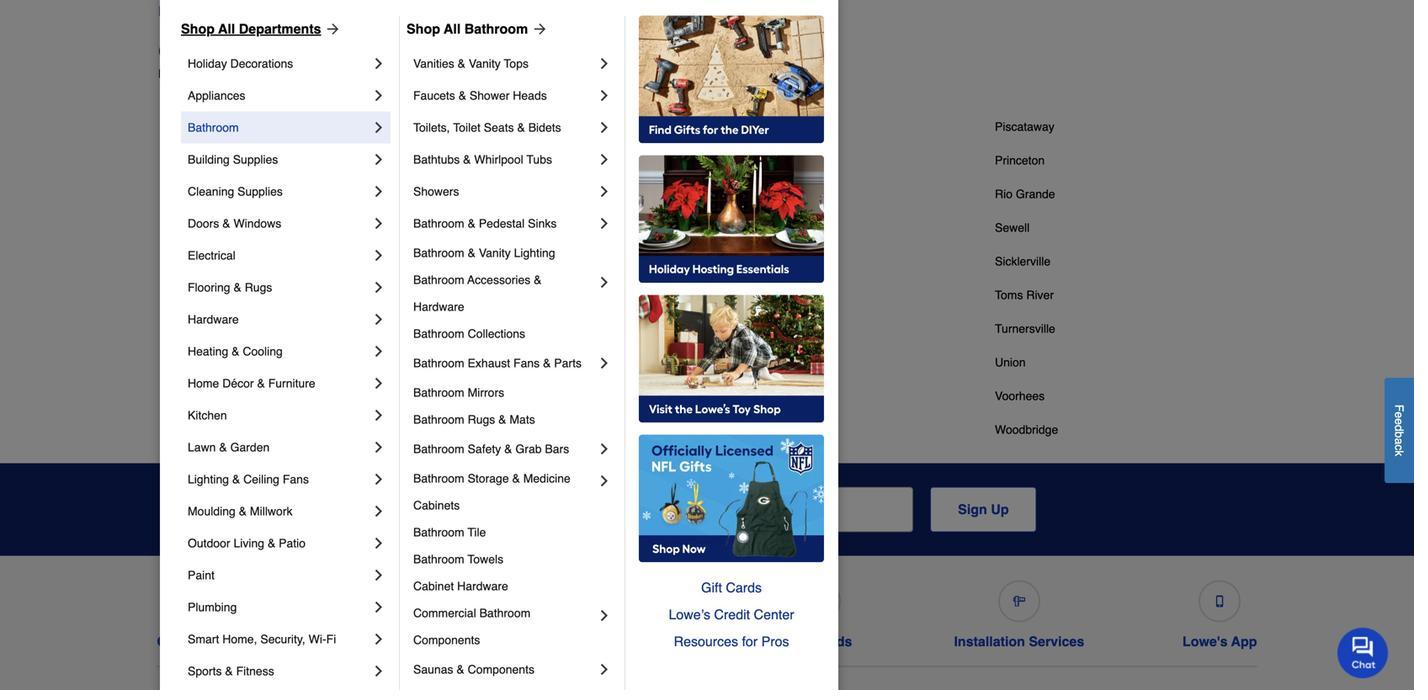 Task type: vqa. For each thing, say whether or not it's contained in the screenshot.
the top Gift Cards
yes



Task type: describe. For each thing, give the bounding box(es) containing it.
millville
[[721, 187, 759, 201]]

appliances
[[188, 89, 245, 102]]

in
[[235, 67, 244, 80]]

woodbridge
[[995, 423, 1059, 437]]

grab
[[516, 442, 542, 456]]

medicine
[[524, 472, 571, 485]]

dimensions image
[[1014, 596, 1025, 608]]

bathroom link
[[188, 111, 370, 143]]

departments
[[239, 21, 321, 37]]

moulding
[[188, 505, 236, 518]]

union
[[995, 356, 1026, 369]]

arrow right image for shop all departments
[[321, 21, 341, 37]]

bathroom towels
[[413, 553, 504, 566]]

toms river
[[995, 288, 1054, 302]]

find a store
[[158, 3, 236, 19]]

& right sports
[[225, 665, 233, 678]]

bathroom collections
[[413, 327, 525, 341]]

holiday decorations
[[188, 57, 293, 70]]

brick
[[172, 154, 198, 167]]

us
[[211, 634, 228, 650]]

resources
[[674, 634, 738, 650]]

rio grande
[[995, 187, 1056, 201]]

bathroom for bathroom & pedestal sinks
[[413, 217, 465, 230]]

maple shade
[[721, 154, 790, 167]]

holiday hosting essentials. image
[[639, 155, 824, 283]]

morganville
[[721, 221, 781, 234]]

& right bathtubs at top left
[[463, 153, 471, 166]]

jersey inside city directory lowe's stores in new jersey
[[275, 67, 309, 80]]

east rutherford
[[172, 322, 254, 336]]

heating
[[188, 345, 228, 358]]

east for east brunswick
[[172, 288, 195, 302]]

0 vertical spatial fans
[[514, 357, 540, 370]]

lighting & ceiling fans
[[188, 473, 309, 486]]

home décor & furniture
[[188, 377, 316, 390]]

0 horizontal spatial a
[[190, 3, 198, 19]]

bathroom accessories & hardware link
[[413, 266, 596, 320]]

0 vertical spatial rugs
[[245, 281, 272, 294]]

all for departments
[[218, 21, 235, 37]]

hardware inside the cabinet hardware link
[[457, 580, 508, 593]]

chevron right image for hardware
[[370, 311, 387, 328]]

heads
[[513, 89, 547, 102]]

& left ceiling
[[232, 473, 240, 486]]

commercial bathroom components
[[413, 607, 534, 647]]

cleaning
[[188, 185, 234, 198]]

sign
[[958, 502, 988, 517]]

& right "seats"
[[517, 121, 525, 134]]

1 vertical spatial city
[[484, 322, 505, 336]]

bathroom down appliances
[[188, 121, 239, 134]]

bathroom rugs & mats
[[413, 413, 535, 426]]

bathtubs & whirlpool tubs link
[[413, 143, 596, 175]]

north
[[721, 322, 750, 336]]

new inside city directory lowe's stores in new jersey
[[248, 67, 271, 80]]

1 horizontal spatial rugs
[[468, 413, 495, 426]]

chevron right image for flooring & rugs
[[370, 279, 387, 296]]

appliances link
[[188, 79, 370, 111]]

chevron right image for bathroom accessories & hardware
[[596, 274, 613, 291]]

pickup image
[[406, 596, 418, 608]]

0 horizontal spatial gift
[[701, 580, 722, 596]]

chevron right image for bathroom & pedestal sinks
[[596, 215, 613, 232]]

electrical link
[[188, 239, 370, 271]]

resources for pros link
[[639, 628, 824, 655]]

order status link
[[371, 574, 453, 650]]

manchester link
[[721, 118, 782, 135]]

bayonne link
[[172, 118, 218, 135]]

chevron right image for moulding & millwork
[[370, 503, 387, 520]]

ceiling
[[243, 473, 280, 486]]

trends
[[593, 490, 659, 513]]

outdoor living & patio
[[188, 537, 306, 550]]

components for commercial bathroom components
[[413, 634, 480, 647]]

installation services link
[[954, 574, 1085, 650]]

sewell
[[995, 221, 1030, 234]]

decorations
[[230, 57, 293, 70]]

bidets
[[529, 121, 561, 134]]

lawn & garden
[[188, 441, 270, 454]]

chevron right image for holiday decorations
[[370, 55, 387, 72]]

bathroom for bathroom & vanity lighting
[[413, 246, 465, 260]]

bathroom for bathroom storage & medicine cabinets
[[413, 472, 465, 485]]

hackettstown link
[[446, 152, 517, 169]]

1 vertical spatial cards
[[814, 634, 852, 650]]

& left grab
[[505, 442, 512, 456]]

bathroom safety & grab bars
[[413, 442, 569, 456]]

bathroom tile link
[[413, 519, 613, 546]]

order status
[[371, 634, 453, 650]]

& right saunas
[[457, 663, 465, 676]]

bathroom mirrors link
[[413, 379, 613, 406]]

paterson link
[[721, 388, 768, 405]]

windows
[[234, 217, 281, 230]]

1 e from the top
[[1393, 412, 1407, 419]]

egg
[[172, 389, 193, 403]]

a inside button
[[1393, 438, 1407, 445]]

phillipsburg link
[[721, 421, 782, 438]]

butler
[[172, 187, 203, 201]]

lowe's inside city directory lowe's stores in new jersey
[[158, 67, 195, 80]]

chevron right image for lawn & garden
[[370, 439, 387, 456]]

manchester
[[721, 120, 782, 133]]

phillipsburg
[[721, 423, 782, 437]]

hardware inside bathroom accessories & hardware
[[413, 300, 465, 314]]

bathroom for bathroom towels
[[413, 553, 465, 566]]

all for bathroom
[[444, 21, 461, 37]]

up
[[991, 502, 1009, 517]]

rio
[[995, 187, 1013, 201]]

north bergen
[[721, 322, 791, 336]]

toilets, toilet seats & bidets
[[413, 121, 561, 134]]

k
[[1393, 451, 1407, 457]]

c
[[1393, 445, 1407, 451]]

chevron right image for paint
[[370, 567, 387, 584]]

lowe's credit center link
[[639, 602, 824, 628]]

saunas & components link
[[413, 654, 596, 686]]

chevron right image for bathroom safety & grab bars
[[596, 441, 613, 458]]

piscataway
[[995, 120, 1055, 133]]

egg harbor township link
[[172, 388, 284, 405]]

& inside "link"
[[459, 89, 467, 102]]

manahawkin link
[[446, 421, 512, 438]]

deals, inspiration and trends we've got ideas to share.
[[378, 490, 659, 530]]

kitchen link
[[188, 399, 370, 431]]

& down rutherford
[[232, 345, 240, 358]]

pedestal
[[479, 217, 525, 230]]

mobile image
[[1214, 596, 1226, 608]]

& down the "hamilton" link
[[468, 217, 476, 230]]

chevron right image for plumbing
[[370, 599, 387, 616]]

& inside bathroom accessories & hardware
[[534, 273, 542, 287]]

grande
[[1016, 187, 1056, 201]]

fitness
[[236, 665, 274, 678]]

bathroom up vanities & vanity tops link
[[465, 21, 528, 37]]

toilet
[[453, 121, 481, 134]]

& right 'us'
[[232, 634, 242, 650]]

find
[[158, 3, 187, 19]]

& left parts
[[543, 357, 551, 370]]

storage
[[468, 472, 509, 485]]

chevron right image for appliances
[[370, 87, 387, 104]]

bathroom collections link
[[413, 320, 613, 347]]

& left the patio
[[268, 537, 276, 550]]

bathroom storage & medicine cabinets link
[[413, 465, 596, 519]]

shade
[[756, 154, 790, 167]]

installation
[[954, 634, 1026, 650]]

moulding & millwork link
[[188, 495, 370, 527]]

patio
[[279, 537, 306, 550]]

bathroom for bathroom accessories & hardware
[[413, 273, 465, 287]]

lowe's for lowe's app
[[1183, 634, 1228, 650]]

sports
[[188, 665, 222, 678]]

bathroom inside commercial bathroom components
[[480, 607, 531, 620]]

hardware inside the hardware link
[[188, 313, 239, 326]]

eatontown link
[[172, 354, 227, 371]]

lawn & garden link
[[188, 431, 370, 463]]

shop all departments
[[181, 21, 321, 37]]

turnersville
[[995, 322, 1056, 336]]



Task type: locate. For each thing, give the bounding box(es) containing it.
chevron right image for vanities & vanity tops
[[596, 55, 613, 72]]

& left mats
[[499, 413, 506, 426]]

bathroom inside bathroom accessories & hardware
[[413, 273, 465, 287]]

city inside city directory lowe's stores in new jersey
[[158, 40, 196, 63]]

0 vertical spatial components
[[413, 634, 480, 647]]

2 horizontal spatial lowe's
[[1183, 634, 1228, 650]]

harbor
[[196, 389, 232, 403]]

rio grande link
[[995, 186, 1056, 202]]

bathroom for bathroom safety & grab bars
[[413, 442, 465, 456]]

plumbing
[[188, 601, 237, 614]]

f e e d b a c k button
[[1385, 378, 1415, 483]]

lowe's
[[158, 67, 195, 80], [551, 634, 596, 650], [1183, 634, 1228, 650]]

vanities & vanity tops
[[413, 57, 529, 70]]

supplies for cleaning supplies
[[238, 185, 283, 198]]

bathroom for bathroom rugs & mats
[[413, 413, 465, 426]]

jersey
[[394, 3, 433, 19], [275, 67, 309, 80], [446, 322, 481, 336]]

0 vertical spatial center
[[754, 607, 794, 623]]

living
[[234, 537, 264, 550]]

east for east rutherford
[[172, 322, 195, 336]]

east brunswick
[[172, 288, 252, 302]]

1 horizontal spatial fans
[[514, 357, 540, 370]]

supplies inside "link"
[[233, 153, 278, 166]]

arrow right image inside shop all departments link
[[321, 21, 341, 37]]

2 all from the left
[[444, 21, 461, 37]]

& right storage
[[512, 472, 520, 485]]

& inside bathroom storage & medicine cabinets
[[512, 472, 520, 485]]

1 vertical spatial a
[[1393, 438, 1407, 445]]

fi
[[326, 633, 336, 646]]

1 vertical spatial supplies
[[238, 185, 283, 198]]

& left shower
[[459, 89, 467, 102]]

center up pros
[[754, 607, 794, 623]]

chevron right image for showers
[[596, 183, 613, 200]]

fans right ceiling
[[283, 473, 309, 486]]

stores
[[198, 67, 232, 80]]

bathroom inside bathroom storage & medicine cabinets
[[413, 472, 465, 485]]

lowe's left stores
[[158, 67, 195, 80]]

bathroom for bathroom exhaust fans & parts
[[413, 357, 465, 370]]

chevron right image for lighting & ceiling fans
[[370, 471, 387, 488]]

bathroom for bathroom mirrors
[[413, 386, 465, 399]]

fans up bathroom mirrors link
[[514, 357, 540, 370]]

jersey down departments
[[275, 67, 309, 80]]

building
[[188, 153, 230, 166]]

0 horizontal spatial jersey
[[275, 67, 309, 80]]

faucets & shower heads link
[[413, 79, 596, 111]]

vanity for tops
[[469, 57, 501, 70]]

chevron right image for home décor & furniture
[[370, 375, 387, 392]]

lowe's for lowe's credit center
[[551, 634, 596, 650]]

0 vertical spatial jersey
[[394, 3, 433, 19]]

0 vertical spatial city
[[158, 40, 196, 63]]

find a store link
[[158, 1, 236, 21]]

gift cards link right for
[[784, 574, 856, 650]]

chevron right image for bathtubs & whirlpool tubs
[[596, 151, 613, 168]]

east up the "heating"
[[172, 322, 195, 336]]

0 vertical spatial lighting
[[514, 246, 555, 260]]

bathroom & pedestal sinks
[[413, 217, 557, 230]]

chevron right image for kitchen
[[370, 407, 387, 424]]

new inside button
[[363, 3, 390, 19]]

0 horizontal spatial center
[[643, 634, 685, 650]]

outdoor
[[188, 537, 230, 550]]

0 vertical spatial vanity
[[469, 57, 501, 70]]

0 vertical spatial east
[[172, 288, 195, 302]]

& right vanities
[[458, 57, 466, 70]]

1 vertical spatial fans
[[283, 473, 309, 486]]

gift right for
[[787, 634, 811, 650]]

safety
[[468, 442, 501, 456]]

center for lowe's credit center
[[754, 607, 794, 623]]

components down commercial
[[413, 634, 480, 647]]

find gifts for the diyer. image
[[639, 15, 824, 143]]

center down lowe's
[[643, 634, 685, 650]]

gift cards up lowe's credit center
[[701, 580, 762, 596]]

& left millwork on the bottom of page
[[239, 505, 247, 518]]

shop inside 'link'
[[407, 21, 440, 37]]

1 vertical spatial credit
[[600, 634, 639, 650]]

arrow right image up the tops
[[528, 21, 548, 37]]

building supplies
[[188, 153, 278, 166]]

2 e from the top
[[1393, 419, 1407, 425]]

union link
[[995, 354, 1026, 371]]

smart
[[188, 633, 219, 646]]

chevron right image for cleaning supplies
[[370, 183, 387, 200]]

bathroom up cabinets
[[413, 472, 465, 485]]

lowe's app
[[1183, 634, 1258, 650]]

supplies up cleaning supplies on the top of the page
[[233, 153, 278, 166]]

sicklerville link
[[995, 253, 1051, 270]]

showers
[[413, 185, 459, 198]]

shop for shop all departments
[[181, 21, 215, 37]]

doors
[[188, 217, 219, 230]]

shop down find a store
[[181, 21, 215, 37]]

lowe's credit center
[[551, 634, 685, 650]]

1 vertical spatial gift cards
[[787, 634, 852, 650]]

0 horizontal spatial new
[[248, 67, 271, 80]]

0 vertical spatial a
[[190, 3, 198, 19]]

whirlpool
[[474, 153, 524, 166]]

0 vertical spatial credit
[[714, 607, 750, 623]]

showers link
[[413, 175, 596, 207]]

lowe's credit center
[[669, 607, 794, 623]]

0 vertical spatial cards
[[726, 580, 762, 596]]

wi-
[[309, 633, 326, 646]]

1 vertical spatial gift
[[787, 634, 811, 650]]

cards up lowe's credit center
[[726, 580, 762, 596]]

0 horizontal spatial gift cards
[[701, 580, 762, 596]]

shop down new jersey
[[407, 21, 440, 37]]

chevron right image for commercial bathroom components
[[596, 607, 613, 624]]

chevron right image for building supplies
[[370, 151, 387, 168]]

& down bathroom & vanity lighting link
[[534, 273, 542, 287]]

bathroom for bathroom tile
[[413, 526, 465, 539]]

lowe's credit center link
[[551, 574, 685, 650]]

2 arrow right image from the left
[[528, 21, 548, 37]]

lighting up the moulding
[[188, 473, 229, 486]]

1 horizontal spatial jersey
[[394, 3, 433, 19]]

bathroom inside "link"
[[413, 327, 465, 341]]

hardware down towels
[[457, 580, 508, 593]]

customer care image
[[209, 596, 221, 608]]

bathroom up lawnside
[[413, 327, 465, 341]]

1 shop from the left
[[181, 21, 215, 37]]

bathroom down cabinets
[[413, 526, 465, 539]]

all inside 'link'
[[444, 21, 461, 37]]

bathroom down showers
[[413, 217, 465, 230]]

1 horizontal spatial center
[[754, 607, 794, 623]]

e up the 'b'
[[1393, 419, 1407, 425]]

east down the deptford
[[172, 288, 195, 302]]

shop all bathroom
[[407, 21, 528, 37]]

woodbridge link
[[995, 421, 1059, 438]]

paint
[[188, 569, 215, 582]]

0 vertical spatial supplies
[[233, 153, 278, 166]]

1 vertical spatial center
[[643, 634, 685, 650]]

township
[[235, 389, 284, 403]]

maple shade link
[[721, 152, 790, 169]]

arrow right image for shop all bathroom
[[528, 21, 548, 37]]

2 vertical spatial jersey
[[446, 322, 481, 336]]

smart home, security, wi-fi link
[[188, 623, 370, 655]]

vanity left the tops
[[469, 57, 501, 70]]

1 vertical spatial rugs
[[468, 413, 495, 426]]

0 horizontal spatial rugs
[[245, 281, 272, 294]]

sinks
[[528, 217, 557, 230]]

seats
[[484, 121, 514, 134]]

hamilton
[[446, 187, 493, 201]]

0 horizontal spatial city
[[158, 40, 196, 63]]

jersey up lawnside
[[446, 322, 481, 336]]

1 horizontal spatial gift cards
[[787, 634, 852, 650]]

credit for lowe's
[[714, 607, 750, 623]]

0 horizontal spatial arrow right image
[[321, 21, 341, 37]]

flemington
[[446, 120, 505, 133]]

0 horizontal spatial lighting
[[188, 473, 229, 486]]

center
[[754, 607, 794, 623], [643, 634, 685, 650]]

0 horizontal spatial fans
[[283, 473, 309, 486]]

flooring
[[188, 281, 230, 294]]

for
[[742, 634, 758, 650]]

1 horizontal spatial city
[[484, 322, 505, 336]]

a right find
[[190, 3, 198, 19]]

lumberton
[[446, 389, 503, 403]]

1 horizontal spatial arrow right image
[[528, 21, 548, 37]]

delran link
[[172, 219, 206, 236]]

& down hillsborough 'link'
[[468, 246, 476, 260]]

1 arrow right image from the left
[[321, 21, 341, 37]]

1 vertical spatial components
[[468, 663, 535, 676]]

east rutherford link
[[172, 320, 254, 337]]

building supplies link
[[188, 143, 370, 175]]

bathroom down 'bathroom mirrors'
[[413, 413, 465, 426]]

all down store
[[218, 21, 235, 37]]

plumbing link
[[188, 591, 370, 623]]

sports & fitness link
[[188, 655, 370, 687]]

& right décor
[[257, 377, 265, 390]]

1 vertical spatial new
[[248, 67, 271, 80]]

rugs down lumberton
[[468, 413, 495, 426]]

all up vanities
[[444, 21, 461, 37]]

arrow right image inside the shop all bathroom 'link'
[[528, 21, 548, 37]]

gift cards link up lowe's credit center
[[639, 575, 824, 602]]

2 horizontal spatial jersey
[[446, 322, 481, 336]]

chevron right image for electrical
[[370, 247, 387, 264]]

hardware down "east brunswick"
[[188, 313, 239, 326]]

vanity for lighting
[[479, 246, 511, 260]]

chevron right image for bathroom
[[370, 119, 387, 136]]

0 horizontal spatial all
[[218, 21, 235, 37]]

chevron right image for toilets, toilet seats & bidets
[[596, 119, 613, 136]]

cooling
[[243, 345, 283, 358]]

arrow right image up holiday decorations link
[[321, 21, 341, 37]]

&
[[458, 57, 466, 70], [459, 89, 467, 102], [517, 121, 525, 134], [463, 153, 471, 166], [222, 217, 230, 230], [468, 217, 476, 230], [468, 246, 476, 260], [534, 273, 542, 287], [234, 281, 242, 294], [232, 345, 240, 358], [543, 357, 551, 370], [257, 377, 265, 390], [499, 413, 506, 426], [219, 441, 227, 454], [505, 442, 512, 456], [512, 472, 520, 485], [232, 473, 240, 486], [239, 505, 247, 518], [268, 537, 276, 550], [232, 634, 242, 650], [457, 663, 465, 676], [225, 665, 233, 678]]

chevron right image
[[596, 55, 613, 72], [596, 119, 613, 136], [596, 151, 613, 168], [596, 183, 613, 200], [370, 279, 387, 296], [370, 343, 387, 360], [596, 355, 613, 372], [370, 407, 387, 424], [370, 439, 387, 456], [596, 441, 613, 458], [596, 473, 613, 490], [370, 503, 387, 520], [370, 535, 387, 552], [370, 599, 387, 616], [596, 661, 613, 678], [370, 663, 387, 680]]

components inside commercial bathroom components
[[413, 634, 480, 647]]

components down commercial bathroom components 'link'
[[468, 663, 535, 676]]

& right the flooring
[[234, 281, 242, 294]]

officially licensed n f l gifts. shop now. image
[[639, 435, 824, 563]]

to
[[610, 516, 621, 530]]

millville link
[[721, 186, 759, 202]]

directory
[[202, 40, 291, 63]]

outdoor living & patio link
[[188, 527, 370, 559]]

bathroom exhaust fans & parts link
[[413, 347, 596, 379]]

lowe's up saunas & components link
[[551, 634, 596, 650]]

supplies
[[233, 153, 278, 166], [238, 185, 283, 198]]

flooring & rugs
[[188, 281, 272, 294]]

visit the lowe's toy shop. image
[[639, 295, 824, 423]]

chevron right image for faucets & shower heads
[[596, 87, 613, 104]]

vanity up accessories
[[479, 246, 511, 260]]

bathroom accessories & hardware
[[413, 273, 545, 314]]

e up d
[[1393, 412, 1407, 419]]

lighting down sinks
[[514, 246, 555, 260]]

components
[[413, 634, 480, 647], [468, 663, 535, 676]]

chevron right image for heating & cooling
[[370, 343, 387, 360]]

0 horizontal spatial cards
[[726, 580, 762, 596]]

resources for pros
[[674, 634, 789, 650]]

hillsborough
[[446, 221, 512, 234]]

tubs
[[527, 153, 552, 166]]

gift cards
[[701, 580, 762, 596], [787, 634, 852, 650]]

credit for lowe's
[[600, 634, 639, 650]]

1 horizontal spatial a
[[1393, 438, 1407, 445]]

sicklerville
[[995, 255, 1051, 268]]

& right doors
[[222, 217, 230, 230]]

plains
[[757, 255, 789, 268]]

lowe's left app
[[1183, 634, 1228, 650]]

chat invite button image
[[1338, 627, 1389, 679]]

1 vertical spatial vanity
[[479, 246, 511, 260]]

ideas
[[577, 516, 607, 530]]

lawnside
[[446, 356, 496, 369]]

center for lowe's credit center
[[643, 634, 685, 650]]

chevron right image for bathroom storage & medicine cabinets
[[596, 473, 613, 490]]

bathroom up 'bathroom mirrors'
[[413, 357, 465, 370]]

bathroom down hillsborough 'link'
[[413, 246, 465, 260]]

hardware up bathroom collections on the top left of the page
[[413, 300, 465, 314]]

supplies for building supplies
[[233, 153, 278, 166]]

chevron right image for sports & fitness
[[370, 663, 387, 680]]

sign up
[[958, 502, 1009, 517]]

0 vertical spatial new
[[363, 3, 390, 19]]

rugs down electrical link
[[245, 281, 272, 294]]

& right the lawn
[[219, 441, 227, 454]]

bathroom up cabinet
[[413, 553, 465, 566]]

bathroom storage & medicine cabinets
[[413, 472, 574, 512]]

jersey inside button
[[394, 3, 433, 19]]

1 horizontal spatial lighting
[[514, 246, 555, 260]]

we've
[[518, 516, 552, 530]]

1 vertical spatial east
[[172, 322, 195, 336]]

0 horizontal spatial lowe's
[[158, 67, 195, 80]]

0 horizontal spatial shop
[[181, 21, 215, 37]]

chevron right image for bathroom exhaust fans & parts
[[596, 355, 613, 372]]

1 vertical spatial jersey
[[275, 67, 309, 80]]

princeton link
[[995, 152, 1045, 169]]

deptford link
[[172, 253, 217, 270]]

bathroom down holmdel
[[413, 273, 465, 287]]

rutherford
[[199, 322, 254, 336]]

a up the "k"
[[1393, 438, 1407, 445]]

1 horizontal spatial all
[[444, 21, 461, 37]]

1 horizontal spatial new
[[363, 3, 390, 19]]

bathroom down the cabinet hardware link
[[480, 607, 531, 620]]

tile
[[468, 526, 486, 539]]

bathroom for bathroom collections
[[413, 327, 465, 341]]

gift up lowe's credit center
[[701, 580, 722, 596]]

components for saunas & components
[[468, 663, 535, 676]]

brick link
[[172, 152, 198, 169]]

1 horizontal spatial gift
[[787, 634, 811, 650]]

1 horizontal spatial credit
[[714, 607, 750, 623]]

cards right pros
[[814, 634, 852, 650]]

lighting & ceiling fans link
[[188, 463, 370, 495]]

1 horizontal spatial cards
[[814, 634, 852, 650]]

bergen
[[753, 322, 791, 336]]

faucets
[[413, 89, 455, 102]]

chevron right image
[[370, 55, 387, 72], [370, 87, 387, 104], [596, 87, 613, 104], [370, 119, 387, 136], [370, 151, 387, 168], [370, 183, 387, 200], [370, 215, 387, 232], [596, 215, 613, 232], [370, 247, 387, 264], [596, 274, 613, 291], [370, 311, 387, 328], [370, 375, 387, 392], [370, 471, 387, 488], [370, 567, 387, 584], [596, 607, 613, 624], [370, 631, 387, 648]]

1 vertical spatial lighting
[[188, 473, 229, 486]]

arrow right image
[[321, 21, 341, 37], [528, 21, 548, 37]]

chevron right image for smart home, security, wi-fi
[[370, 631, 387, 648]]

0 vertical spatial gift cards
[[701, 580, 762, 596]]

2 shop from the left
[[407, 21, 440, 37]]

1 east from the top
[[172, 288, 195, 302]]

faucets & shower heads
[[413, 89, 547, 102]]

jersey up vanities
[[394, 3, 433, 19]]

1 all from the left
[[218, 21, 235, 37]]

chevron right image for doors & windows
[[370, 215, 387, 232]]

0 horizontal spatial credit
[[600, 634, 639, 650]]

1 horizontal spatial lowe's
[[551, 634, 596, 650]]

sign up form
[[680, 487, 1037, 533]]

gift cards right for
[[787, 634, 852, 650]]

bathroom down manahawkin link
[[413, 442, 465, 456]]

chevron right image for saunas & components
[[596, 661, 613, 678]]

supplies up windows
[[238, 185, 283, 198]]

chevron right image for outdoor living & patio
[[370, 535, 387, 552]]

turnersville link
[[995, 320, 1056, 337]]

0 vertical spatial gift
[[701, 580, 722, 596]]

lowe's
[[669, 607, 711, 623]]

bathroom down lawnside
[[413, 386, 465, 399]]

mirrors
[[468, 386, 504, 399]]

1 horizontal spatial shop
[[407, 21, 440, 37]]

& inside 'link'
[[222, 217, 230, 230]]

shop for shop all bathroom
[[407, 21, 440, 37]]

2 east from the top
[[172, 322, 195, 336]]

sign up button
[[931, 487, 1037, 533]]



